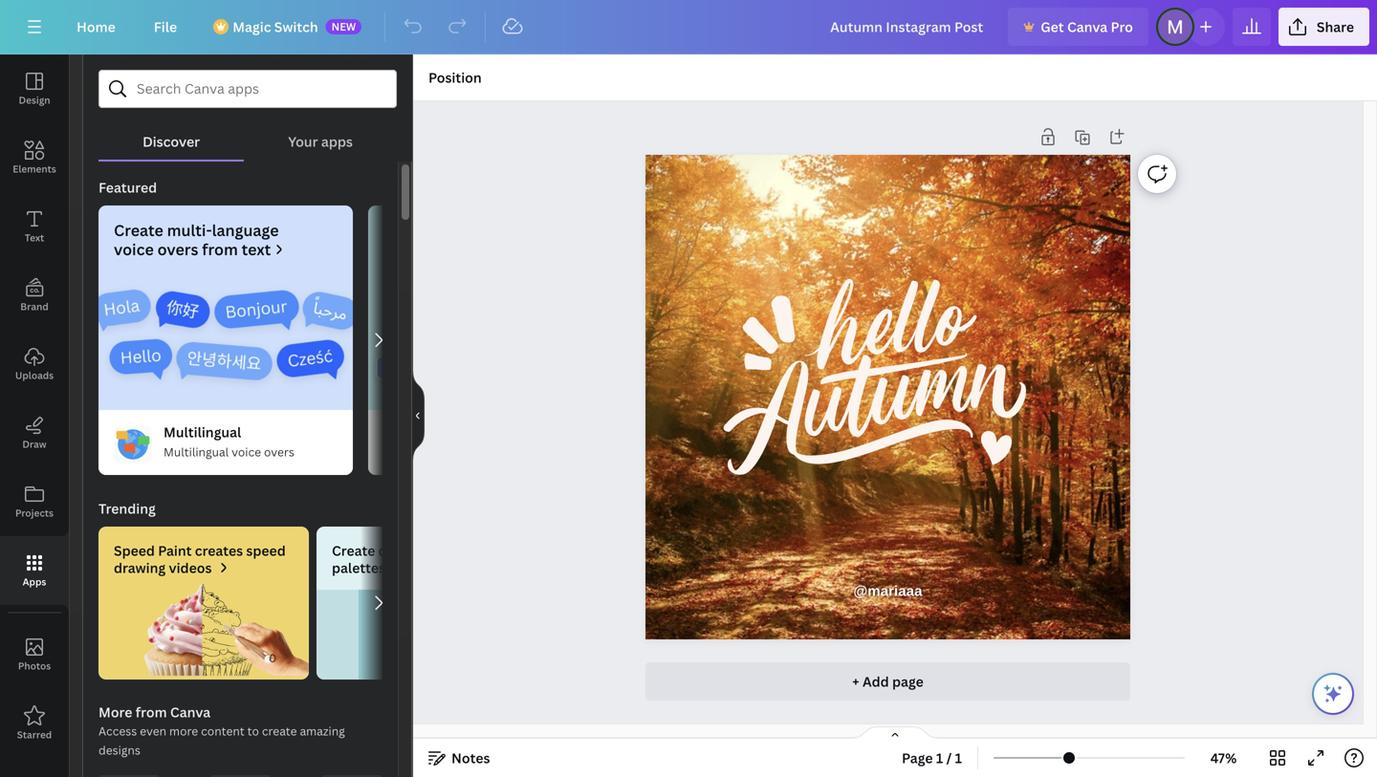 Task type: vqa. For each thing, say whether or not it's contained in the screenshot.
Uploads button
yes



Task type: describe. For each thing, give the bounding box(es) containing it.
file button
[[139, 8, 192, 46]]

position button
[[421, 62, 490, 93]]

+ add page button
[[646, 663, 1131, 701]]

trending
[[99, 500, 156, 518]]

designs
[[99, 743, 140, 759]]

canva inside button
[[1068, 18, 1108, 36]]

projects button
[[0, 468, 69, 537]]

photos button
[[0, 621, 69, 690]]

text button
[[0, 192, 69, 261]]

elements
[[13, 163, 56, 176]]

uploads
[[15, 369, 54, 382]]

notes
[[452, 750, 490, 768]]

magic
[[233, 18, 271, 36]]

access
[[99, 724, 137, 740]]

create multi-language voice overs from text
[[114, 220, 279, 260]]

0 vertical spatial multilingual image
[[99, 275, 353, 410]]

voice inside multilingual multilingual voice overs
[[232, 444, 261, 460]]

home link
[[61, 8, 131, 46]]

featured
[[99, 178, 157, 197]]

draw button
[[0, 399, 69, 468]]

+ add page
[[853, 673, 924, 691]]

draw
[[22, 438, 46, 451]]

a snapshot of image-to-speed-drawing video conversion. a hand is coloring in the right half of a the image of a cupcake while the left half is already colored. image
[[99, 585, 309, 676]]

Search Canva apps search field
[[137, 71, 359, 107]]

design button
[[0, 55, 69, 123]]

more
[[169, 724, 198, 740]]

2 multilingual from the top
[[164, 444, 229, 460]]

pro
[[1111, 18, 1134, 36]]

get canva pro button
[[1009, 8, 1149, 46]]

page
[[902, 750, 933, 768]]

canva inside more from canva access even more content to create amazing designs
[[170, 704, 211, 722]]

content
[[201, 724, 245, 740]]

voice inside create multi-language voice overs from text
[[114, 239, 154, 260]]

starred button
[[0, 690, 69, 759]]

share button
[[1279, 8, 1370, 46]]

1 vertical spatial multilingual image
[[114, 426, 152, 464]]

brand button
[[0, 261, 69, 330]]

shade
[[420, 559, 461, 577]]

overs inside multilingual multilingual voice overs
[[264, 444, 295, 460]]

creates
[[195, 542, 243, 560]]

equations (beta) image
[[368, 275, 623, 410]]

multi-
[[167, 220, 212, 241]]

1 1 from the left
[[937, 750, 944, 768]]

design
[[19, 94, 50, 107]]

magic switch
[[233, 18, 318, 36]]

discover
[[143, 133, 200, 151]]

projects
[[15, 507, 54, 520]]

multilingual multilingual voice overs
[[164, 423, 295, 460]]

from inside create multi-language voice overs from text
[[202, 239, 238, 260]]

palettes
[[332, 559, 386, 577]]

share
[[1317, 18, 1355, 36]]

notes button
[[421, 743, 498, 774]]

get
[[1041, 18, 1064, 36]]

create dynamic color palettes with shade
[[332, 542, 472, 577]]

create
[[262, 724, 297, 740]]

file
[[154, 18, 177, 36]]



Task type: locate. For each thing, give the bounding box(es) containing it.
add
[[863, 673, 889, 691]]

color
[[438, 542, 472, 560]]

from inside more from canva access even more content to create amazing designs
[[136, 704, 167, 722]]

Design title text field
[[815, 8, 1001, 46]]

hide image
[[412, 370, 425, 462]]

1 horizontal spatial canva
[[1068, 18, 1108, 36]]

1
[[937, 750, 944, 768], [955, 750, 963, 768]]

your apps
[[288, 133, 353, 151]]

create for palettes
[[332, 542, 375, 560]]

elements button
[[0, 123, 69, 192]]

with
[[389, 559, 417, 577]]

more from canva access even more content to create amazing designs
[[99, 704, 345, 759]]

1 vertical spatial overs
[[264, 444, 295, 460]]

page 1 / 1
[[902, 750, 963, 768]]

a picture of a dog's face vertically divided into two parts. face's left side is blurry and right side is clear. image
[[317, 585, 527, 680]]

47% button
[[1193, 743, 1255, 774]]

0 horizontal spatial overs
[[157, 239, 198, 260]]

from up even
[[136, 704, 167, 722]]

0 vertical spatial create
[[114, 220, 163, 241]]

0 vertical spatial voice
[[114, 239, 154, 260]]

create left with
[[332, 542, 375, 560]]

drawing
[[114, 559, 166, 577]]

apps
[[23, 576, 46, 589]]

multilingual image
[[99, 275, 353, 410], [114, 426, 152, 464]]

your apps button
[[244, 108, 397, 160]]

0 vertical spatial canva
[[1068, 18, 1108, 36]]

1 horizontal spatial from
[[202, 239, 238, 260]]

47%
[[1211, 750, 1237, 768]]

1 vertical spatial multilingual
[[164, 444, 229, 460]]

/
[[947, 750, 952, 768]]

1 multilingual from the top
[[164, 423, 241, 442]]

your
[[288, 133, 318, 151]]

page
[[893, 673, 924, 691]]

0 vertical spatial multilingual
[[164, 423, 241, 442]]

create down featured
[[114, 220, 163, 241]]

from
[[202, 239, 238, 260], [136, 704, 167, 722]]

0 horizontal spatial voice
[[114, 239, 154, 260]]

1 vertical spatial voice
[[232, 444, 261, 460]]

videos
[[169, 559, 212, 577]]

position
[[429, 68, 482, 87]]

0 horizontal spatial from
[[136, 704, 167, 722]]

new
[[332, 19, 356, 33]]

apps button
[[0, 537, 69, 606]]

create inside "create dynamic color palettes with shade"
[[332, 542, 375, 560]]

uploads button
[[0, 330, 69, 399]]

2 1 from the left
[[955, 750, 963, 768]]

overs
[[157, 239, 198, 260], [264, 444, 295, 460]]

overs inside create multi-language voice overs from text
[[157, 239, 198, 260]]

create inside create multi-language voice overs from text
[[114, 220, 163, 241]]

0 vertical spatial from
[[202, 239, 238, 260]]

+
[[853, 673, 860, 691]]

photos
[[18, 660, 51, 673]]

dynamic
[[379, 542, 435, 560]]

main menu bar
[[0, 0, 1378, 55]]

even
[[140, 724, 167, 740]]

canva assistant image
[[1322, 683, 1345, 706]]

1 left /
[[937, 750, 944, 768]]

show pages image
[[850, 726, 941, 741]]

speed paint creates speed drawing videos
[[114, 542, 286, 577]]

1 horizontal spatial voice
[[232, 444, 261, 460]]

create
[[114, 220, 163, 241], [332, 542, 375, 560]]

paint
[[158, 542, 192, 560]]

1 vertical spatial canva
[[170, 704, 211, 722]]

home
[[77, 18, 116, 36]]

multilingual
[[164, 423, 241, 442], [164, 444, 229, 460]]

1 horizontal spatial overs
[[264, 444, 295, 460]]

@mariaaa
[[854, 583, 923, 600]]

1 horizontal spatial create
[[332, 542, 375, 560]]

canva left pro
[[1068, 18, 1108, 36]]

1 vertical spatial from
[[136, 704, 167, 722]]

canva
[[1068, 18, 1108, 36], [170, 704, 211, 722]]

side panel tab list
[[0, 55, 69, 759]]

amazing
[[300, 724, 345, 740]]

0 horizontal spatial create
[[114, 220, 163, 241]]

1 vertical spatial create
[[332, 542, 375, 560]]

speed
[[246, 542, 286, 560]]

voice
[[114, 239, 154, 260], [232, 444, 261, 460]]

0 horizontal spatial 1
[[937, 750, 944, 768]]

from left text
[[202, 239, 238, 260]]

switch
[[274, 18, 318, 36]]

starred
[[17, 729, 52, 742]]

create for voice
[[114, 220, 163, 241]]

1 right /
[[955, 750, 963, 768]]

language
[[212, 220, 279, 241]]

apps
[[321, 133, 353, 151]]

brand
[[20, 300, 49, 313]]

canva up the more
[[170, 704, 211, 722]]

to
[[247, 724, 259, 740]]

0 vertical spatial overs
[[157, 239, 198, 260]]

get canva pro
[[1041, 18, 1134, 36]]

speed
[[114, 542, 155, 560]]

more from canva element
[[99, 776, 383, 778]]

more
[[99, 704, 132, 722]]

0 horizontal spatial canva
[[170, 704, 211, 722]]

text
[[25, 232, 44, 244]]

1 horizontal spatial 1
[[955, 750, 963, 768]]

discover button
[[99, 108, 244, 160]]

text
[[242, 239, 271, 260]]



